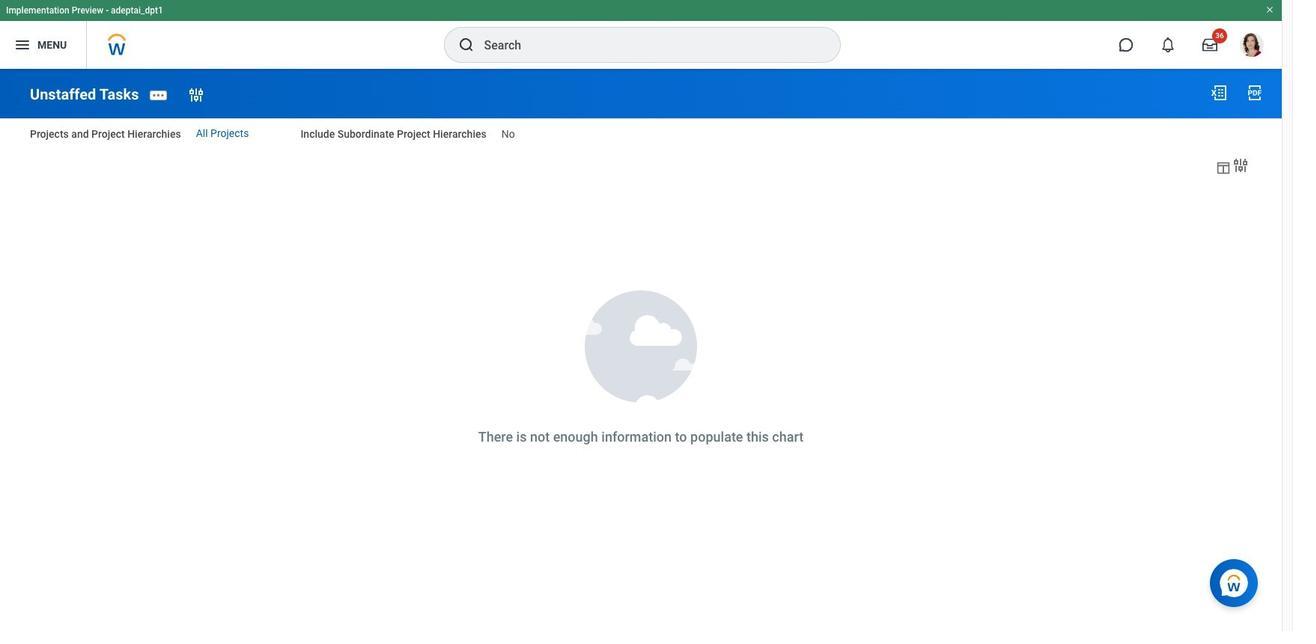 Task type: locate. For each thing, give the bounding box(es) containing it.
main content
[[0, 69, 1283, 552]]

Search Workday  search field
[[484, 28, 809, 61]]

export to excel image
[[1211, 84, 1229, 102]]

profile logan mcneil image
[[1241, 33, 1265, 60]]

configure and view chart data image
[[1232, 156, 1250, 174]]

unstaffed tasks - table image
[[1216, 159, 1232, 176]]

banner
[[0, 0, 1283, 69]]



Task type: describe. For each thing, give the bounding box(es) containing it.
inbox large image
[[1203, 37, 1218, 52]]

justify image
[[13, 36, 31, 54]]

change selection image
[[188, 86, 206, 104]]

notifications large image
[[1161, 37, 1176, 52]]

search image
[[457, 36, 475, 54]]

view printable version (pdf) image
[[1247, 84, 1265, 102]]

close environment banner image
[[1266, 5, 1275, 14]]



Task type: vqa. For each thing, say whether or not it's contained in the screenshot.
JUSTIFY image
yes



